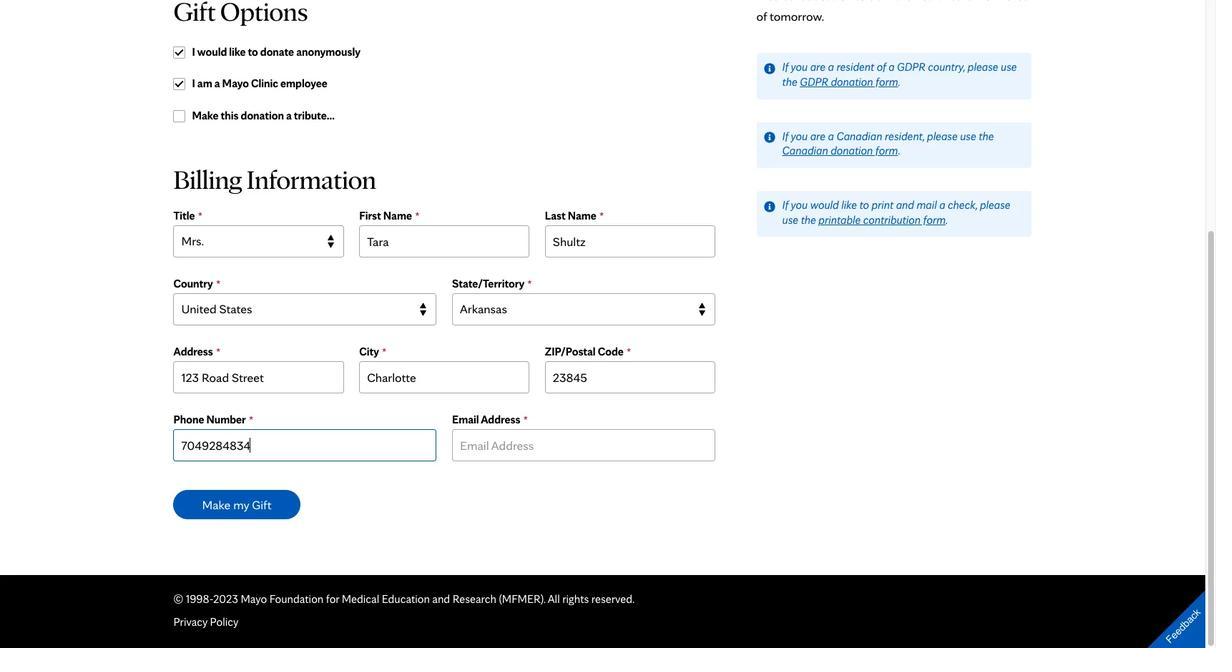 Task type: describe. For each thing, give the bounding box(es) containing it.
i am a mayo clinic employee
[[192, 77, 328, 90]]

ZIP/Postal Code text field
[[545, 361, 715, 393]]

a left tribute...
[[286, 109, 292, 122]]

canadian donation form link
[[782, 144, 898, 158]]

First Name text field
[[359, 225, 530, 257]]

rights
[[562, 592, 589, 606]]

policy
[[210, 615, 238, 629]]

privacy
[[173, 615, 208, 629]]

if for if you are a resident of a gdpr country, please use the
[[782, 60, 789, 74]]

use inside if you would like to print and mail a check, please use the
[[782, 213, 799, 227]]

a inside if you are a canadian resident, please use the canadian donation form .
[[828, 129, 834, 143]]

0 vertical spatial like
[[229, 45, 246, 58]]

country
[[173, 277, 213, 290]]

are for canadian
[[810, 129, 826, 143]]

make for make my gift
[[202, 497, 231, 512]]

gdpr donation form link
[[800, 75, 898, 89]]

0 horizontal spatial gdpr
[[800, 75, 828, 89]]

printable contribution form link
[[819, 213, 946, 227]]

printable
[[819, 213, 861, 227]]

0 vertical spatial canadian
[[837, 129, 882, 143]]

a inside if you would like to print and mail a check, please use the
[[939, 198, 945, 212]]

1998-
[[186, 592, 213, 606]]

city
[[359, 345, 379, 358]]

you for if you are a canadian resident, please use the canadian donation form .
[[791, 129, 808, 143]]

clinic
[[251, 77, 278, 90]]

printable contribution form .
[[819, 213, 948, 227]]

code
[[598, 345, 624, 358]]

form inside if you are a canadian resident, please use the canadian donation form .
[[876, 144, 898, 158]]

you for if you would like to print and mail a check, please use the
[[791, 198, 808, 212]]

i would like to donate anonymously
[[192, 45, 361, 58]]

name for last name
[[568, 209, 597, 222]]

info circle image for if you are a resident of a gdpr country, please use the
[[764, 63, 775, 74]]

zip/postal code
[[545, 345, 624, 358]]

. inside if you are a canadian resident, please use the canadian donation form .
[[898, 144, 900, 158]]

i for i am a mayo clinic employee
[[192, 77, 195, 90]]

0 vertical spatial donation
[[831, 75, 873, 89]]

check,
[[948, 198, 978, 212]]

1 vertical spatial address
[[481, 413, 521, 426]]

(mfmer).
[[499, 592, 546, 606]]

1 vertical spatial canadian
[[782, 144, 828, 158]]

mayo for foundation
[[241, 592, 267, 606]]

anonymously
[[296, 45, 361, 58]]

research
[[453, 592, 496, 606]]

0 horizontal spatial would
[[197, 45, 227, 58]]

employee
[[280, 77, 328, 90]]

feedback
[[1164, 606, 1203, 646]]

make this donation a tribute...
[[192, 109, 335, 122]]

are for resident
[[810, 60, 826, 74]]

. for a
[[898, 75, 901, 89]]

all
[[548, 592, 560, 606]]

1 vertical spatial donation
[[241, 109, 284, 122]]

billing
[[173, 163, 242, 195]]

last name
[[545, 209, 597, 222]]

reserved.
[[592, 592, 635, 606]]

0 vertical spatial to
[[248, 45, 258, 58]]

would inside if you would like to print and mail a check, please use the
[[810, 198, 839, 212]]

and inside if you would like to print and mail a check, please use the
[[896, 198, 914, 212]]

first
[[359, 209, 381, 222]]

mayo for clinic
[[222, 77, 249, 90]]

the inside if you are a resident of a gdpr country, please use the
[[782, 75, 798, 89]]

billing information
[[173, 163, 376, 195]]

donation inside if you are a canadian resident, please use the canadian donation form .
[[831, 144, 873, 158]]

am
[[197, 77, 212, 90]]

if you would like to print and mail a check, please use the
[[782, 198, 1011, 227]]

number
[[206, 413, 246, 426]]

to inside if you would like to print and mail a check, please use the
[[859, 198, 869, 212]]

for
[[326, 592, 339, 606]]

i for i would like to donate anonymously
[[192, 45, 195, 58]]

info circle image
[[764, 201, 775, 212]]

form for of
[[876, 75, 898, 89]]

0 horizontal spatial address
[[173, 345, 213, 358]]



Task type: locate. For each thing, give the bounding box(es) containing it.
are up canadian donation form link
[[810, 129, 826, 143]]

would
[[197, 45, 227, 58], [810, 198, 839, 212]]

Email Address email field
[[452, 429, 715, 461]]

. for and
[[946, 213, 948, 227]]

if left resident
[[782, 60, 789, 74]]

mail
[[917, 198, 937, 212]]

1 horizontal spatial to
[[859, 198, 869, 212]]

0 horizontal spatial canadian
[[782, 144, 828, 158]]

1 vertical spatial please
[[927, 129, 958, 143]]

a up canadian donation form link
[[828, 129, 834, 143]]

phone number
[[173, 413, 246, 426]]

zip/postal
[[545, 345, 596, 358]]

to
[[248, 45, 258, 58], [859, 198, 869, 212]]

the
[[782, 75, 798, 89], [979, 129, 994, 143], [801, 213, 816, 227]]

if inside if you are a resident of a gdpr country, please use the
[[782, 60, 789, 74]]

a up gdpr donation form link
[[828, 60, 834, 74]]

email address
[[452, 413, 521, 426]]

if
[[782, 60, 789, 74], [782, 129, 789, 143], [782, 198, 789, 212]]

use right resident,
[[960, 129, 976, 143]]

first name
[[359, 209, 412, 222]]

mayo left the 'clinic'
[[222, 77, 249, 90]]

of
[[877, 60, 886, 74]]

please right check,
[[980, 198, 1011, 212]]

2 horizontal spatial use
[[1001, 60, 1017, 74]]

make my gift button
[[173, 490, 300, 519]]

1 horizontal spatial would
[[810, 198, 839, 212]]

the inside if you would like to print and mail a check, please use the
[[801, 213, 816, 227]]

2 vertical spatial the
[[801, 213, 816, 227]]

use right "country,"
[[1001, 60, 1017, 74]]

1 horizontal spatial canadian
[[837, 129, 882, 143]]

1 vertical spatial the
[[979, 129, 994, 143]]

1 horizontal spatial use
[[960, 129, 976, 143]]

make my gift
[[202, 497, 272, 512]]

1 info circle image from the top
[[764, 63, 775, 74]]

to left the donate
[[248, 45, 258, 58]]

0 vertical spatial would
[[197, 45, 227, 58]]

donation down the 'clinic'
[[241, 109, 284, 122]]

use inside if you are a resident of a gdpr country, please use the
[[1001, 60, 1017, 74]]

make left this
[[192, 109, 219, 122]]

2 vertical spatial if
[[782, 198, 789, 212]]

info circle image for if you are a canadian resident, please use the
[[764, 132, 775, 143]]

you up canadian donation form link
[[791, 129, 808, 143]]

0 horizontal spatial the
[[782, 75, 798, 89]]

1 vertical spatial are
[[810, 129, 826, 143]]

would up am
[[197, 45, 227, 58]]

0 vertical spatial mayo
[[222, 77, 249, 90]]

and up the contribution at the top of the page
[[896, 198, 914, 212]]

are inside if you are a canadian resident, please use the canadian donation form .
[[810, 129, 826, 143]]

1 vertical spatial gdpr
[[800, 75, 828, 89]]

foundation
[[269, 592, 324, 606]]

a
[[828, 60, 834, 74], [889, 60, 895, 74], [214, 77, 220, 90], [286, 109, 292, 122], [828, 129, 834, 143], [939, 198, 945, 212]]

.
[[898, 75, 901, 89], [898, 144, 900, 158], [946, 213, 948, 227]]

2 are from the top
[[810, 129, 826, 143]]

1 vertical spatial mayo
[[241, 592, 267, 606]]

are
[[810, 60, 826, 74], [810, 129, 826, 143]]

0 vertical spatial info circle image
[[764, 63, 775, 74]]

2 you from the top
[[791, 129, 808, 143]]

©
[[173, 592, 183, 606]]

info circle image
[[764, 63, 775, 74], [764, 132, 775, 143]]

you inside if you would like to print and mail a check, please use the
[[791, 198, 808, 212]]

1 you from the top
[[791, 60, 808, 74]]

0 vertical spatial use
[[1001, 60, 1017, 74]]

0 vertical spatial if
[[782, 60, 789, 74]]

0 vertical spatial you
[[791, 60, 808, 74]]

if for if you are a canadian resident, please use the canadian donation form .
[[782, 129, 789, 143]]

if you are a resident of a gdpr country, please use the
[[782, 60, 1017, 89]]

0 vertical spatial i
[[192, 45, 195, 58]]

please inside if you are a canadian resident, please use the canadian donation form .
[[927, 129, 958, 143]]

please right resident,
[[927, 129, 958, 143]]

2 vertical spatial donation
[[831, 144, 873, 158]]

and
[[896, 198, 914, 212], [432, 592, 450, 606]]

1 vertical spatial use
[[960, 129, 976, 143]]

gdpr donation form .
[[800, 75, 901, 89]]

2 horizontal spatial the
[[979, 129, 994, 143]]

you
[[791, 60, 808, 74], [791, 129, 808, 143], [791, 198, 808, 212]]

gdpr
[[897, 60, 926, 74], [800, 75, 828, 89]]

0 vertical spatial address
[[173, 345, 213, 358]]

1 vertical spatial to
[[859, 198, 869, 212]]

name right last
[[568, 209, 597, 222]]

City text field
[[359, 361, 530, 393]]

like
[[229, 45, 246, 58], [841, 198, 857, 212]]

2 vertical spatial use
[[782, 213, 799, 227]]

title
[[173, 209, 195, 222]]

donation up print
[[831, 144, 873, 158]]

name for first name
[[383, 209, 412, 222]]

resident
[[837, 60, 874, 74]]

you inside if you are a canadian resident, please use the canadian donation form .
[[791, 129, 808, 143]]

1 horizontal spatial address
[[481, 413, 521, 426]]

and left research at the bottom left
[[432, 592, 450, 606]]

please inside if you would like to print and mail a check, please use the
[[980, 198, 1011, 212]]

use
[[1001, 60, 1017, 74], [960, 129, 976, 143], [782, 213, 799, 227]]

0 vertical spatial please
[[968, 60, 998, 74]]

1 vertical spatial .
[[898, 144, 900, 158]]

you up gdpr donation form link
[[791, 60, 808, 74]]

0 vertical spatial are
[[810, 60, 826, 74]]

please
[[968, 60, 998, 74], [927, 129, 958, 143], [980, 198, 1011, 212]]

0 horizontal spatial use
[[782, 213, 799, 227]]

1 vertical spatial form
[[876, 144, 898, 158]]

make left my
[[202, 497, 231, 512]]

name right first
[[383, 209, 412, 222]]

tribute...
[[294, 109, 335, 122]]

Last Name text field
[[545, 225, 715, 257]]

3 if from the top
[[782, 198, 789, 212]]

feedback button
[[1136, 578, 1216, 648]]

would up printable
[[810, 198, 839, 212]]

privacy policy link
[[173, 615, 238, 629]]

Phone Number telephone field
[[173, 429, 437, 461]]

resident,
[[885, 129, 925, 143]]

1 vertical spatial i
[[192, 77, 195, 90]]

© 1998-2023 mayo foundation for medical education and research (mfmer). all rights reserved.
[[173, 592, 635, 606]]

i
[[192, 45, 195, 58], [192, 77, 195, 90]]

use inside if you are a canadian resident, please use the canadian donation form .
[[960, 129, 976, 143]]

state/territory
[[452, 277, 525, 290]]

donate
[[260, 45, 294, 58]]

2 name from the left
[[568, 209, 597, 222]]

you inside if you are a resident of a gdpr country, please use the
[[791, 60, 808, 74]]

gift
[[252, 497, 272, 512]]

phone
[[173, 413, 204, 426]]

are inside if you are a resident of a gdpr country, please use the
[[810, 60, 826, 74]]

a right the mail
[[939, 198, 945, 212]]

if right info circle icon
[[782, 198, 789, 212]]

1 vertical spatial would
[[810, 198, 839, 212]]

1 i from the top
[[192, 45, 195, 58]]

form
[[876, 75, 898, 89], [876, 144, 898, 158], [923, 213, 946, 227]]

1 vertical spatial make
[[202, 497, 231, 512]]

donation
[[831, 75, 873, 89], [241, 109, 284, 122], [831, 144, 873, 158]]

1 vertical spatial info circle image
[[764, 132, 775, 143]]

2 vertical spatial please
[[980, 198, 1011, 212]]

address down country
[[173, 345, 213, 358]]

0 horizontal spatial like
[[229, 45, 246, 58]]

address right email
[[481, 413, 521, 426]]

mayo right 2023 at the bottom left of page
[[241, 592, 267, 606]]

privacy policy
[[173, 615, 238, 629]]

like up printable
[[841, 198, 857, 212]]

a right am
[[214, 77, 220, 90]]

information
[[247, 163, 376, 195]]

please right "country,"
[[968, 60, 998, 74]]

country,
[[928, 60, 965, 74]]

name
[[383, 209, 412, 222], [568, 209, 597, 222]]

please inside if you are a resident of a gdpr country, please use the
[[968, 60, 998, 74]]

1 horizontal spatial the
[[801, 213, 816, 227]]

0 vertical spatial make
[[192, 109, 219, 122]]

make
[[192, 109, 219, 122], [202, 497, 231, 512]]

to left print
[[859, 198, 869, 212]]

1 name from the left
[[383, 209, 412, 222]]

form down of at right top
[[876, 75, 898, 89]]

2 info circle image from the top
[[764, 132, 775, 143]]

a right of at right top
[[889, 60, 895, 74]]

1 if from the top
[[782, 60, 789, 74]]

form for print
[[923, 213, 946, 227]]

2 vertical spatial form
[[923, 213, 946, 227]]

3 you from the top
[[791, 198, 808, 212]]

make inside button
[[202, 497, 231, 512]]

2 i from the top
[[192, 77, 195, 90]]

you for if you are a resident of a gdpr country, please use the
[[791, 60, 808, 74]]

gdpr inside if you are a resident of a gdpr country, please use the
[[897, 60, 926, 74]]

address
[[173, 345, 213, 358], [481, 413, 521, 426]]

1 horizontal spatial gdpr
[[897, 60, 926, 74]]

like up i am a mayo clinic employee
[[229, 45, 246, 58]]

0 vertical spatial gdpr
[[897, 60, 926, 74]]

if up canadian donation form link
[[782, 129, 789, 143]]

0 vertical spatial and
[[896, 198, 914, 212]]

0 vertical spatial .
[[898, 75, 901, 89]]

canadian
[[837, 129, 882, 143], [782, 144, 828, 158]]

1 vertical spatial if
[[782, 129, 789, 143]]

0 vertical spatial form
[[876, 75, 898, 89]]

2023
[[213, 592, 238, 606]]

medical
[[342, 592, 379, 606]]

0 horizontal spatial and
[[432, 592, 450, 606]]

if inside if you are a canadian resident, please use the canadian donation form .
[[782, 129, 789, 143]]

1 horizontal spatial and
[[896, 198, 914, 212]]

form down the mail
[[923, 213, 946, 227]]

1 vertical spatial and
[[432, 592, 450, 606]]

2 if from the top
[[782, 129, 789, 143]]

make for make this donation a tribute...
[[192, 109, 219, 122]]

education
[[382, 592, 430, 606]]

if for if you would like to print and mail a check, please use the
[[782, 198, 789, 212]]

use left printable
[[782, 213, 799, 227]]

if you are a canadian resident, please use the canadian donation form .
[[782, 129, 994, 158]]

0 horizontal spatial name
[[383, 209, 412, 222]]

print
[[872, 198, 894, 212]]

like inside if you would like to print and mail a check, please use the
[[841, 198, 857, 212]]

1 horizontal spatial name
[[568, 209, 597, 222]]

last
[[545, 209, 566, 222]]

0 horizontal spatial to
[[248, 45, 258, 58]]

contribution
[[863, 213, 921, 227]]

the inside if you are a canadian resident, please use the canadian donation form .
[[979, 129, 994, 143]]

donation down resident
[[831, 75, 873, 89]]

email
[[452, 413, 479, 426]]

my
[[233, 497, 249, 512]]

1 are from the top
[[810, 60, 826, 74]]

are up gdpr donation form link
[[810, 60, 826, 74]]

2 vertical spatial you
[[791, 198, 808, 212]]

if inside if you would like to print and mail a check, please use the
[[782, 198, 789, 212]]

1 vertical spatial like
[[841, 198, 857, 212]]

2 vertical spatial .
[[946, 213, 948, 227]]

1 horizontal spatial like
[[841, 198, 857, 212]]

Address text field
[[173, 361, 344, 393]]

0 vertical spatial the
[[782, 75, 798, 89]]

form down resident,
[[876, 144, 898, 158]]

you right info circle icon
[[791, 198, 808, 212]]

this
[[221, 109, 239, 122]]

mayo
[[222, 77, 249, 90], [241, 592, 267, 606]]

1 vertical spatial you
[[791, 129, 808, 143]]



Task type: vqa. For each thing, say whether or not it's contained in the screenshot.


